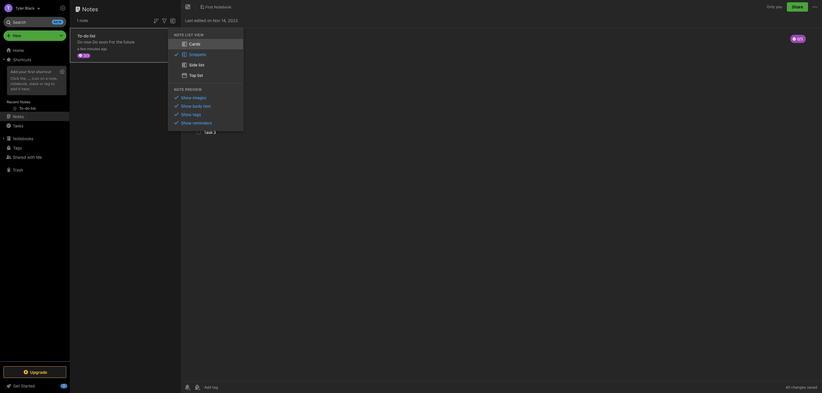 Task type: locate. For each thing, give the bounding box(es) containing it.
show up show tags
[[181, 104, 192, 109]]

1 horizontal spatial do
[[93, 39, 98, 44]]

do
[[77, 39, 83, 44], [93, 39, 98, 44]]

show images link
[[168, 94, 243, 102]]

0 horizontal spatial on
[[40, 76, 45, 81]]

0 vertical spatial notes
[[82, 6, 98, 13]]

dropdown list menu
[[168, 39, 243, 81], [168, 94, 243, 127]]

tree
[[0, 46, 70, 362]]

home link
[[0, 46, 70, 55]]

show left tags
[[181, 112, 192, 117]]

on inside icon on a note, notebook, stack or tag to add it here.
[[40, 76, 45, 81]]

the left ...
[[20, 76, 26, 81]]

0 vertical spatial on
[[207, 18, 212, 23]]

tasks button
[[0, 121, 69, 131]]

1 vertical spatial dropdown list menu
[[168, 94, 243, 127]]

add your first shortcut
[[10, 69, 51, 74]]

on left nov
[[207, 18, 212, 23]]

notebook,
[[10, 81, 28, 86]]

list inside the side list link
[[199, 62, 205, 67]]

click
[[10, 76, 19, 81]]

1 show from the top
[[181, 95, 192, 100]]

1 dropdown list menu from the top
[[168, 39, 243, 81]]

note
[[80, 18, 88, 23]]

last
[[185, 18, 193, 23]]

note for note list view
[[174, 33, 184, 37]]

add
[[10, 87, 17, 91]]

trash
[[13, 168, 23, 173]]

show for show tags
[[181, 112, 192, 117]]

show
[[181, 95, 192, 100], [181, 104, 192, 109], [181, 112, 192, 117], [181, 121, 192, 126]]

get
[[13, 384, 20, 389]]

on
[[207, 18, 212, 23], [40, 76, 45, 81]]

notes up note
[[82, 6, 98, 13]]

Add filters field
[[161, 17, 168, 24]]

0 vertical spatial dropdown list menu
[[168, 39, 243, 81]]

list for side list
[[199, 62, 205, 67]]

to-
[[77, 33, 84, 38]]

4 show from the top
[[181, 121, 192, 126]]

1 horizontal spatial the
[[116, 39, 122, 44]]

on inside note window element
[[207, 18, 212, 23]]

add filters image
[[161, 17, 168, 24]]

a few minutes ago
[[77, 47, 107, 51]]

0 horizontal spatial a
[[46, 76, 48, 81]]

home
[[13, 48, 24, 53]]

expand note image
[[185, 3, 192, 10]]

it
[[18, 87, 20, 91]]

0 vertical spatial list
[[90, 33, 96, 38]]

list right side
[[199, 62, 205, 67]]

1 horizontal spatial on
[[207, 18, 212, 23]]

now
[[84, 39, 91, 44]]

2 dropdown list menu from the top
[[168, 94, 243, 127]]

expand notebooks image
[[1, 136, 6, 141]]

Search text field
[[8, 17, 62, 27]]

Note Editor text field
[[181, 28, 823, 382]]

1 vertical spatial notes
[[20, 100, 30, 104]]

0 vertical spatial note
[[174, 33, 184, 37]]

1 vertical spatial a
[[46, 76, 48, 81]]

0 horizontal spatial the
[[20, 76, 26, 81]]

a
[[77, 47, 79, 51], [46, 76, 48, 81]]

0 horizontal spatial do
[[77, 39, 83, 44]]

notebook
[[214, 5, 232, 9]]

shortcut
[[36, 69, 51, 74]]

add a reminder image
[[184, 384, 191, 391]]

More actions field
[[812, 2, 819, 12]]

to-do list do now do soon for the future
[[77, 33, 135, 44]]

tag
[[44, 81, 50, 86]]

tags
[[13, 146, 22, 150]]

top list link
[[168, 70, 243, 81]]

the right "for"
[[116, 39, 122, 44]]

new button
[[3, 31, 66, 41]]

recent notes
[[7, 100, 30, 104]]

share button
[[788, 2, 809, 12]]

ago
[[101, 47, 107, 51]]

show down note preview
[[181, 95, 192, 100]]

or
[[40, 81, 43, 86]]

list
[[185, 33, 193, 37]]

preview
[[185, 87, 202, 92]]

show inside "link"
[[181, 121, 192, 126]]

first
[[28, 69, 35, 74]]

note
[[174, 33, 184, 37], [174, 87, 184, 92]]

a up tag
[[46, 76, 48, 81]]

tyler black
[[15, 6, 35, 10]]

note left 'list' at the left top of the page
[[174, 33, 184, 37]]

1 vertical spatial list
[[199, 62, 205, 67]]

tyler
[[15, 6, 24, 10]]

note,
[[49, 76, 58, 81]]

note left the preview
[[174, 87, 184, 92]]

3 show from the top
[[181, 112, 192, 117]]

note list view
[[174, 33, 204, 37]]

only
[[768, 4, 776, 9]]

new search field
[[8, 17, 63, 27]]

notes right 'recent'
[[20, 100, 30, 104]]

the
[[116, 39, 122, 44], [20, 76, 26, 81]]

1 note from the top
[[174, 33, 184, 37]]

list right do
[[90, 33, 96, 38]]

2 do from the left
[[93, 39, 98, 44]]

started
[[21, 384, 35, 389]]

1 do from the left
[[77, 39, 83, 44]]

list inside top list 'link'
[[197, 73, 203, 78]]

group
[[0, 64, 69, 114]]

on up or
[[40, 76, 45, 81]]

show down show tags
[[181, 121, 192, 126]]

1 horizontal spatial a
[[77, 47, 79, 51]]

1
[[77, 18, 79, 23]]

recent
[[7, 100, 19, 104]]

2 note from the top
[[174, 87, 184, 92]]

a left few
[[77, 47, 79, 51]]

2 vertical spatial list
[[197, 73, 203, 78]]

changes
[[792, 386, 807, 390]]

upgrade button
[[3, 367, 66, 379]]

0 vertical spatial the
[[116, 39, 122, 44]]

soon
[[99, 39, 108, 44]]

notes
[[82, 6, 98, 13], [20, 100, 30, 104], [13, 114, 24, 119]]

1 vertical spatial note
[[174, 87, 184, 92]]

1 vertical spatial on
[[40, 76, 45, 81]]

do up minutes
[[93, 39, 98, 44]]

1 vertical spatial the
[[20, 76, 26, 81]]

snippets
[[189, 52, 206, 57]]

future
[[124, 39, 135, 44]]

show for show body text
[[181, 104, 192, 109]]

14,
[[222, 18, 227, 23]]

2 show from the top
[[181, 104, 192, 109]]

do down to-
[[77, 39, 83, 44]]

settings image
[[59, 5, 66, 12]]

list right "top"
[[197, 73, 203, 78]]

0 vertical spatial a
[[77, 47, 79, 51]]

notes up tasks
[[13, 114, 24, 119]]

list
[[90, 33, 96, 38], [199, 62, 205, 67], [197, 73, 203, 78]]

upgrade
[[30, 370, 47, 375]]



Task type: vqa. For each thing, say whether or not it's contained in the screenshot.
Notebooks element
no



Task type: describe. For each thing, give the bounding box(es) containing it.
show images
[[181, 95, 207, 100]]

get started
[[13, 384, 35, 389]]

show body text
[[181, 104, 211, 109]]

all changes saved
[[787, 386, 818, 390]]

images
[[193, 95, 207, 100]]

all
[[787, 386, 791, 390]]

share
[[793, 4, 804, 9]]

2023
[[228, 18, 238, 23]]

a inside icon on a note, notebook, stack or tag to add it here.
[[46, 76, 48, 81]]

side list
[[189, 62, 205, 67]]

edited
[[194, 18, 206, 23]]

0/3
[[84, 53, 89, 58]]

tags
[[193, 112, 201, 117]]

...
[[27, 76, 31, 81]]

cards
[[189, 42, 201, 46]]

click to collapse image
[[68, 383, 72, 390]]

2 vertical spatial notes
[[13, 114, 24, 119]]

show reminders link
[[168, 119, 243, 127]]

note window element
[[181, 0, 823, 394]]

show for show reminders
[[181, 121, 192, 126]]

few
[[80, 47, 86, 51]]

more actions image
[[812, 3, 819, 10]]

here.
[[21, 87, 30, 91]]

group containing add your first shortcut
[[0, 64, 69, 114]]

view
[[194, 33, 204, 37]]

7
[[63, 385, 65, 388]]

add tag image
[[194, 384, 201, 391]]

tree containing home
[[0, 46, 70, 362]]

only you
[[768, 4, 783, 9]]

Sort options field
[[153, 17, 160, 24]]

first
[[206, 5, 213, 9]]

top
[[189, 73, 196, 78]]

stack
[[29, 81, 39, 86]]

cards menu item
[[168, 39, 243, 49]]

dropdown list menu containing cards
[[168, 39, 243, 81]]

Help and Learning task checklist field
[[0, 382, 70, 391]]

shortcuts
[[13, 57, 31, 62]]

first notebook button
[[198, 3, 234, 11]]

Account field
[[0, 2, 41, 14]]

to
[[51, 81, 55, 86]]

icon
[[32, 76, 39, 81]]

shared with me link
[[0, 153, 69, 162]]

you
[[777, 4, 783, 9]]

dropdown list menu containing show images
[[168, 94, 243, 127]]

top list
[[189, 73, 203, 78]]

shared with me
[[13, 155, 42, 160]]

snippets link
[[168, 49, 243, 60]]

shortcuts button
[[0, 55, 69, 64]]

icon on a note, notebook, stack or tag to add it here.
[[10, 76, 58, 91]]

last edited on nov 14, 2023
[[185, 18, 238, 23]]

notes link
[[0, 112, 69, 121]]

shared
[[13, 155, 26, 160]]

new
[[54, 20, 62, 24]]

tags button
[[0, 143, 69, 153]]

notebooks link
[[0, 134, 69, 143]]

text
[[204, 104, 211, 109]]

list inside to-do list do now do soon for the future
[[90, 33, 96, 38]]

nov
[[213, 18, 220, 23]]

for
[[109, 39, 115, 44]]

side
[[189, 62, 198, 67]]

reminders
[[193, 121, 212, 126]]

click the ...
[[10, 76, 31, 81]]

black
[[25, 6, 35, 10]]

notebooks
[[13, 136, 33, 141]]

notes inside group
[[20, 100, 30, 104]]

minutes
[[87, 47, 100, 51]]

new
[[13, 33, 21, 38]]

show tags
[[181, 112, 201, 117]]

tasks
[[13, 123, 23, 128]]

View options field
[[168, 17, 177, 24]]

note preview
[[174, 87, 202, 92]]

note for note preview
[[174, 87, 184, 92]]

cards link
[[168, 39, 243, 49]]

1 note
[[77, 18, 88, 23]]

trash link
[[0, 165, 69, 175]]

add
[[10, 69, 18, 74]]

show for show images
[[181, 95, 192, 100]]

body
[[193, 104, 202, 109]]

with
[[27, 155, 35, 160]]

the inside to-do list do now do soon for the future
[[116, 39, 122, 44]]

your
[[19, 69, 27, 74]]

side list link
[[168, 60, 243, 70]]

show reminders
[[181, 121, 212, 126]]

first notebook
[[206, 5, 232, 9]]

show tags link
[[168, 110, 243, 119]]

list for top list
[[197, 73, 203, 78]]

saved
[[808, 386, 818, 390]]

do
[[84, 33, 89, 38]]

Add tag field
[[204, 385, 247, 391]]



